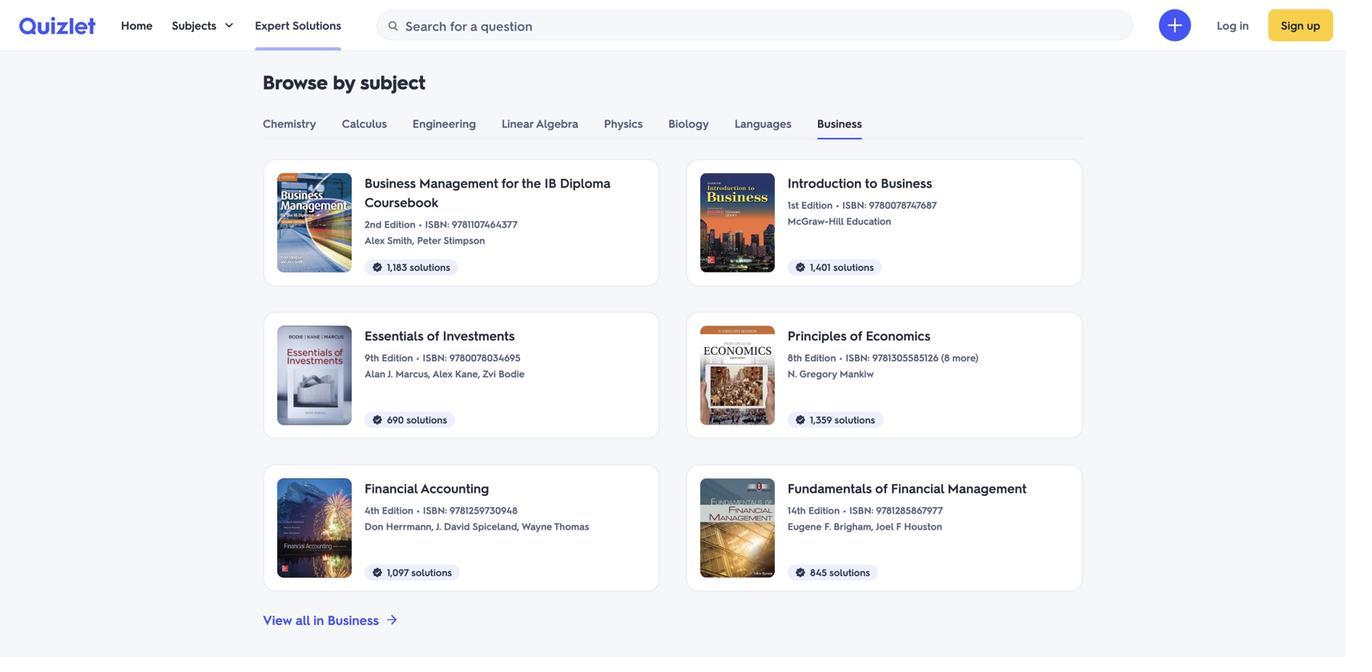 Task type: vqa. For each thing, say whether or not it's contained in the screenshot.
Languages caret right image
no



Task type: locate. For each thing, give the bounding box(es) containing it.
management
[[419, 174, 498, 191], [948, 480, 1027, 497]]

1,401 solutions
[[811, 261, 874, 273]]

1 horizontal spatial financial
[[892, 480, 945, 497]]

2 vertical spatial verified stamp image
[[794, 566, 807, 579]]

1,183
[[387, 261, 407, 273]]

eugene
[[788, 520, 822, 533]]

verified stamp image left 1,183
[[371, 261, 384, 274]]

2 quizlet image from the top
[[19, 17, 95, 34]]

• up marcus,
[[416, 352, 420, 364]]

solutions right '1,401'
[[834, 261, 874, 273]]

1 vertical spatial verified stamp image
[[794, 414, 807, 426]]

alex down '2nd'
[[365, 234, 385, 247]]

9781259730948
[[450, 504, 518, 517]]

1 horizontal spatial alex
[[433, 368, 453, 380]]

in
[[1240, 18, 1250, 32], [314, 612, 324, 629]]

of
[[427, 327, 439, 344], [850, 327, 863, 344], [876, 480, 888, 497]]

verified stamp image for fundamentals
[[794, 566, 807, 579]]

of for principles
[[850, 327, 863, 344]]

of inside essentials of investments 9th edition • isbn: 9780078034695 alan j. marcus, alex kane, zvi bodie
[[427, 327, 439, 344]]

business up introduction
[[818, 116, 863, 131]]

of for fundamentals
[[876, 480, 888, 497]]

verified stamp image for principles
[[794, 414, 807, 426]]

verified stamp image for financial accounting
[[371, 566, 384, 579]]

1 financial from the left
[[365, 480, 418, 497]]

brigham,
[[834, 520, 874, 533]]

edition up herrmann,
[[382, 504, 414, 517]]

2 verified stamp image from the top
[[794, 414, 807, 426]]

in right "log"
[[1240, 18, 1250, 32]]

gregory
[[800, 368, 838, 380]]

log
[[1218, 18, 1237, 32]]

hill
[[829, 215, 844, 227]]

j. right alan
[[388, 368, 393, 380]]

principles of economics link
[[788, 326, 931, 345]]

3 verified stamp image from the top
[[371, 566, 384, 579]]

quizlet image
[[19, 16, 95, 34], [19, 17, 95, 34]]

expert solutions
[[255, 18, 341, 32]]

0 horizontal spatial alex
[[365, 234, 385, 247]]

verified stamp image left '1,401'
[[794, 261, 807, 274]]

business
[[818, 116, 863, 131], [365, 174, 416, 191], [881, 174, 933, 191], [328, 612, 379, 629]]

edition inside fundamentals of financial management 14th edition • isbn: 9781285867977 eugene f. brigham, joel f houston
[[809, 504, 840, 517]]

9780078034695
[[450, 352, 521, 364]]

tab list
[[250, 107, 1097, 139]]

8th
[[788, 352, 802, 364]]

0 horizontal spatial of
[[427, 327, 439, 344]]

1,097 solutions
[[387, 566, 452, 579]]

smith,
[[387, 234, 415, 247]]

isbn: inside fundamentals of financial management 14th edition • isbn: 9781285867977 eugene f. brigham, joel f houston
[[850, 504, 874, 517]]

subject
[[360, 69, 426, 94]]

fundamentals
[[788, 480, 872, 497]]

1 vertical spatial j.
[[436, 520, 442, 533]]

1 vertical spatial alex
[[433, 368, 453, 380]]

1 vertical spatial management
[[948, 480, 1027, 497]]

edition up smith,
[[384, 218, 416, 230]]

coursebook
[[365, 194, 439, 210]]

isbn: up peter
[[425, 218, 450, 230]]

business management for the ib diploma coursebook 2nd edition • isbn: 9781107464377 alex smith, peter stimpson
[[365, 174, 611, 247]]

of up the 9781285867977
[[876, 480, 888, 497]]

2 horizontal spatial of
[[876, 480, 888, 497]]

solutions right 690
[[407, 414, 447, 426]]

business up '9780078747687'
[[881, 174, 933, 191]]

j. inside the financial accounting 4th edition • isbn: 9781259730948 don herrmann, j. david spiceland, wayne thomas
[[436, 520, 442, 533]]

verified stamp image
[[371, 261, 384, 274], [371, 414, 384, 426], [371, 566, 384, 579]]

0 horizontal spatial in
[[314, 612, 324, 629]]

to
[[865, 174, 878, 191]]

isbn: up education
[[843, 199, 867, 211]]

biology tab
[[669, 107, 709, 139]]

verified stamp image left 845
[[794, 566, 807, 579]]

edition up marcus,
[[382, 352, 413, 364]]

4th
[[365, 504, 380, 517]]

0 vertical spatial alex
[[365, 234, 385, 247]]

isbn: up brigham,
[[850, 504, 874, 517]]

edition inside essentials of investments 9th edition • isbn: 9780078034695 alan j. marcus, alex kane, zvi bodie
[[382, 352, 413, 364]]

• up brigham,
[[843, 504, 847, 517]]

isbn:
[[843, 199, 867, 211], [425, 218, 450, 230], [423, 352, 447, 364], [846, 352, 870, 364], [423, 504, 447, 517], [850, 504, 874, 517]]

isbn: up mankiw at the bottom
[[846, 352, 870, 364]]

verified stamp image
[[794, 261, 807, 274], [794, 414, 807, 426], [794, 566, 807, 579]]

1 verified stamp image from the top
[[371, 261, 384, 274]]

• inside introduction to business 1st edition • isbn: 9780078747687 mcgraw-hill education
[[836, 199, 840, 211]]

of up mankiw at the bottom
[[850, 327, 863, 344]]

verified stamp image left 690
[[371, 414, 384, 426]]

690 solutions
[[387, 414, 447, 426]]

essentials of investments 9th edition • isbn: 9780078034695 alan j. marcus, alex kane, zvi bodie
[[365, 327, 525, 380]]

isbn: inside business management for the ib diploma coursebook 2nd edition • isbn: 9781107464377 alex smith, peter stimpson
[[425, 218, 450, 230]]

financial up 4th
[[365, 480, 418, 497]]

chemistry
[[263, 116, 316, 131]]

1 horizontal spatial j.
[[436, 520, 442, 533]]

edition up gregory
[[805, 352, 836, 364]]

alex left kane,
[[433, 368, 453, 380]]

solutions
[[293, 18, 341, 32]]

verified stamp image left 1,097
[[371, 566, 384, 579]]

0 horizontal spatial j.
[[388, 368, 393, 380]]

2 verified stamp image from the top
[[371, 414, 384, 426]]

edition inside business management for the ib diploma coursebook 2nd edition • isbn: 9781107464377 alex smith, peter stimpson
[[384, 218, 416, 230]]

Search field
[[377, 10, 1133, 41]]

solutions
[[410, 261, 451, 273], [834, 261, 874, 273], [407, 414, 447, 426], [835, 414, 876, 426], [411, 566, 452, 579], [830, 566, 871, 579]]

• up peter
[[419, 218, 422, 230]]

solutions right 1,097
[[411, 566, 452, 579]]

2 financial from the left
[[892, 480, 945, 497]]

of right 'essentials'
[[427, 327, 439, 344]]

financial accounting link
[[365, 479, 489, 498]]

1 verified stamp image from the top
[[794, 261, 807, 274]]

1,183 solutions
[[387, 261, 451, 273]]

expert solutions link
[[255, 0, 341, 51]]

financial up the 9781285867977
[[892, 480, 945, 497]]

1 horizontal spatial of
[[850, 327, 863, 344]]

isbn: down essentials of investments link
[[423, 352, 447, 364]]

• up hill
[[836, 199, 840, 211]]

physics tab
[[604, 107, 643, 139]]

alex
[[365, 234, 385, 247], [433, 368, 453, 380]]

log in button
[[1205, 9, 1262, 41]]

essentials of investments 9th edition by alan j. marcus, alex kane, zvi bodie image
[[277, 326, 352, 425]]

isbn: down the financial accounting link at the left bottom of the page
[[423, 504, 447, 517]]

1,401
[[811, 261, 831, 273]]

principles of economics 8th edition • isbn: 9781305585126 (8 more) n. gregory mankiw
[[788, 327, 979, 380]]

fundamentals of financial management 14th edition by eugene f. brigham, joel f houston image
[[701, 479, 775, 578]]

2nd
[[365, 218, 382, 230]]

• up mankiw at the bottom
[[840, 352, 843, 364]]

introduction to business link
[[788, 173, 933, 192]]

mankiw
[[840, 368, 874, 380]]

2 vertical spatial verified stamp image
[[371, 566, 384, 579]]

of inside fundamentals of financial management 14th edition • isbn: 9781285867977 eugene f. brigham, joel f houston
[[876, 480, 888, 497]]

search image
[[387, 20, 400, 32]]

• up herrmann,
[[417, 504, 420, 517]]

1 horizontal spatial in
[[1240, 18, 1250, 32]]

isbn: inside the financial accounting 4th edition • isbn: 9781259730948 don herrmann, j. david spiceland, wayne thomas
[[423, 504, 447, 517]]

browse by subject
[[263, 69, 426, 94]]

0 vertical spatial verified stamp image
[[794, 261, 807, 274]]

1 vertical spatial verified stamp image
[[371, 414, 384, 426]]

solutions right 845
[[830, 566, 871, 579]]

of inside principles of economics 8th edition • isbn: 9781305585126 (8 more) n. gregory mankiw
[[850, 327, 863, 344]]

edition up f.
[[809, 504, 840, 517]]

0 horizontal spatial financial
[[365, 480, 418, 497]]

9780078747687
[[869, 199, 938, 211]]

joel
[[876, 520, 894, 533]]

sign up
[[1282, 18, 1321, 32]]

j. inside essentials of investments 9th edition • isbn: 9780078034695 alan j. marcus, alex kane, zvi bodie
[[388, 368, 393, 380]]

0 vertical spatial management
[[419, 174, 498, 191]]

by
[[333, 69, 355, 94]]

j. left david
[[436, 520, 442, 533]]

education
[[847, 215, 892, 227]]

edition up mcgraw-
[[802, 199, 833, 211]]

0 horizontal spatial management
[[419, 174, 498, 191]]

1 horizontal spatial management
[[948, 480, 1027, 497]]

in right all
[[314, 612, 324, 629]]

1 vertical spatial in
[[314, 612, 324, 629]]

9th
[[365, 352, 379, 364]]

0 vertical spatial verified stamp image
[[371, 261, 384, 274]]

all
[[296, 612, 310, 629]]

verified stamp image left the 1,359
[[794, 414, 807, 426]]

languages
[[735, 116, 792, 131]]

0 vertical spatial j.
[[388, 368, 393, 380]]

biology
[[669, 116, 709, 131]]

None search field
[[377, 10, 1134, 41]]

3 verified stamp image from the top
[[794, 566, 807, 579]]

business up "coursebook"
[[365, 174, 416, 191]]

0 vertical spatial in
[[1240, 18, 1250, 32]]

edition
[[802, 199, 833, 211], [384, 218, 416, 230], [382, 352, 413, 364], [805, 352, 836, 364], [382, 504, 414, 517], [809, 504, 840, 517]]

solutions down peter
[[410, 261, 451, 273]]

j.
[[388, 368, 393, 380], [436, 520, 442, 533]]

fundamentals of financial management 14th edition • isbn: 9781285867977 eugene f. brigham, joel f houston
[[788, 480, 1027, 533]]

edition inside introduction to business 1st edition • isbn: 9780078747687 mcgraw-hill education
[[802, 199, 833, 211]]

690
[[387, 414, 404, 426]]

financial accounting 4th edition by don herrmann, j. david spiceland, wayne thomas image
[[277, 479, 352, 578]]

solutions right the 1,359
[[835, 414, 876, 426]]



Task type: describe. For each thing, give the bounding box(es) containing it.
• inside the financial accounting 4th edition • isbn: 9781259730948 don herrmann, j. david spiceland, wayne thomas
[[417, 504, 420, 517]]

sign
[[1282, 18, 1305, 32]]

business tab
[[818, 107, 863, 139]]

in inside button
[[1240, 18, 1250, 32]]

chemistry tab
[[263, 107, 316, 139]]

view
[[263, 612, 292, 629]]

verified stamp image for business management for the ib diploma coursebook
[[371, 261, 384, 274]]

j. for financial
[[436, 520, 442, 533]]

principles
[[788, 327, 847, 344]]

houston
[[905, 520, 943, 533]]

business management for the ib diploma coursebook link
[[365, 173, 633, 212]]

engineering tab
[[413, 107, 476, 139]]

isbn: inside essentials of investments 9th edition • isbn: 9780078034695 alan j. marcus, alex kane, zvi bodie
[[423, 352, 447, 364]]

solutions for financial
[[411, 566, 452, 579]]

ib
[[545, 174, 557, 191]]

kane,
[[455, 368, 480, 380]]

financial accounting 4th edition • isbn: 9781259730948 don herrmann, j. david spiceland, wayne thomas
[[365, 480, 589, 533]]

1,097
[[387, 566, 409, 579]]

mcgraw-
[[788, 215, 829, 227]]

isbn: inside introduction to business 1st edition • isbn: 9780078747687 mcgraw-hill education
[[843, 199, 867, 211]]

solutions for principles
[[835, 414, 876, 426]]

don
[[365, 520, 384, 533]]

9781285867977
[[877, 504, 944, 517]]

1st
[[788, 199, 799, 211]]

financial inside fundamentals of financial management 14th edition • isbn: 9781285867977 eugene f. brigham, joel f houston
[[892, 480, 945, 497]]

create image
[[1166, 16, 1185, 35]]

edition inside principles of economics 8th edition • isbn: 9781305585126 (8 more) n. gregory mankiw
[[805, 352, 836, 364]]

languages tab
[[735, 107, 792, 139]]

zvi
[[483, 368, 496, 380]]

log in
[[1218, 18, 1250, 32]]

spiceland,
[[473, 520, 520, 533]]

up
[[1308, 18, 1321, 32]]

bodie
[[499, 368, 525, 380]]

diploma
[[560, 174, 611, 191]]

principles of economics 8th edition by n. gregory mankiw image
[[701, 326, 775, 425]]

accounting
[[421, 480, 489, 497]]

n.
[[788, 368, 798, 380]]

thomas
[[554, 520, 589, 533]]

linear algebra
[[502, 116, 579, 131]]

calculus
[[342, 116, 387, 131]]

essentials
[[365, 327, 424, 344]]

Search text field
[[406, 10, 1129, 41]]

verified stamp image for introduction
[[794, 261, 807, 274]]

management inside business management for the ib diploma coursebook 2nd edition • isbn: 9781107464377 alex smith, peter stimpson
[[419, 174, 498, 191]]

home link
[[121, 0, 153, 51]]

9781305585126
[[873, 352, 939, 364]]

calculus tab
[[342, 107, 387, 139]]

essentials of investments link
[[365, 326, 515, 345]]

management inside fundamentals of financial management 14th edition • isbn: 9781285867977 eugene f. brigham, joel f houston
[[948, 480, 1027, 497]]

• inside principles of economics 8th edition • isbn: 9781305585126 (8 more) n. gregory mankiw
[[840, 352, 843, 364]]

physics
[[604, 116, 643, 131]]

subjects
[[172, 18, 217, 32]]

of for essentials
[[427, 327, 439, 344]]

browse
[[263, 69, 328, 94]]

financial inside the financial accounting 4th edition • isbn: 9781259730948 don herrmann, j. david spiceland, wayne thomas
[[365, 480, 418, 497]]

verified stamp image for essentials of investments
[[371, 414, 384, 426]]

linear
[[502, 116, 534, 131]]

arrow right image
[[385, 614, 398, 627]]

subjects button
[[172, 0, 236, 51]]

view all in business
[[263, 612, 379, 629]]

the
[[522, 174, 541, 191]]

• inside essentials of investments 9th edition • isbn: 9780078034695 alan j. marcus, alex kane, zvi bodie
[[416, 352, 420, 364]]

f
[[897, 520, 902, 533]]

linear algebra tab
[[502, 107, 579, 139]]

1 quizlet image from the top
[[19, 16, 95, 34]]

solutions for business
[[410, 261, 451, 273]]

herrmann,
[[386, 520, 434, 533]]

sign up button
[[1269, 9, 1334, 41]]

introduction
[[788, 174, 862, 191]]

alex inside essentials of investments 9th edition • isbn: 9780078034695 alan j. marcus, alex kane, zvi bodie
[[433, 368, 453, 380]]

• inside business management for the ib diploma coursebook 2nd edition • isbn: 9781107464377 alex smith, peter stimpson
[[419, 218, 422, 230]]

solutions for essentials
[[407, 414, 447, 426]]

peter
[[417, 234, 441, 247]]

tab list containing chemistry
[[250, 107, 1097, 139]]

(8
[[942, 352, 950, 364]]

14th
[[788, 504, 806, 517]]

engineering
[[413, 116, 476, 131]]

caret down image
[[223, 19, 236, 32]]

alan
[[365, 368, 386, 380]]

business inside business management for the ib diploma coursebook 2nd edition • isbn: 9781107464377 alex smith, peter stimpson
[[365, 174, 416, 191]]

edition inside the financial accounting 4th edition • isbn: 9781259730948 don herrmann, j. david spiceland, wayne thomas
[[382, 504, 414, 517]]

business left the arrow right icon
[[328, 612, 379, 629]]

david
[[444, 520, 470, 533]]

introduction to business 1st edition by mcgraw-hill education image
[[701, 173, 775, 273]]

more)
[[953, 352, 979, 364]]

for
[[502, 174, 519, 191]]

introduction to business 1st edition • isbn: 9780078747687 mcgraw-hill education
[[788, 174, 938, 227]]

845 solutions
[[811, 566, 871, 579]]

fundamentals of financial management link
[[788, 479, 1027, 498]]

marcus,
[[396, 368, 431, 380]]

stimpson
[[444, 234, 485, 247]]

1,359 solutions
[[811, 414, 876, 426]]

solutions for fundamentals
[[830, 566, 871, 579]]

economics
[[866, 327, 931, 344]]

alex inside business management for the ib diploma coursebook 2nd edition • isbn: 9781107464377 alex smith, peter stimpson
[[365, 234, 385, 247]]

business inside introduction to business 1st edition • isbn: 9780078747687 mcgraw-hill education
[[881, 174, 933, 191]]

expert
[[255, 18, 290, 32]]

• inside fundamentals of financial management 14th edition • isbn: 9781285867977 eugene f. brigham, joel f houston
[[843, 504, 847, 517]]

view all in business link
[[263, 610, 398, 630]]

investments
[[443, 327, 515, 344]]

1,359
[[811, 414, 832, 426]]

j. for essentials
[[388, 368, 393, 380]]

solutions for introduction
[[834, 261, 874, 273]]

business management for the ib diploma coursebook 2nd edition by alex smith, peter stimpson image
[[277, 173, 352, 273]]

isbn: inside principles of economics 8th edition • isbn: 9781305585126 (8 more) n. gregory mankiw
[[846, 352, 870, 364]]

business inside tab list
[[818, 116, 863, 131]]

845
[[811, 566, 827, 579]]

algebra
[[536, 116, 579, 131]]

wayne
[[522, 520, 553, 533]]

9781107464377
[[452, 218, 518, 230]]

f.
[[825, 520, 832, 533]]



